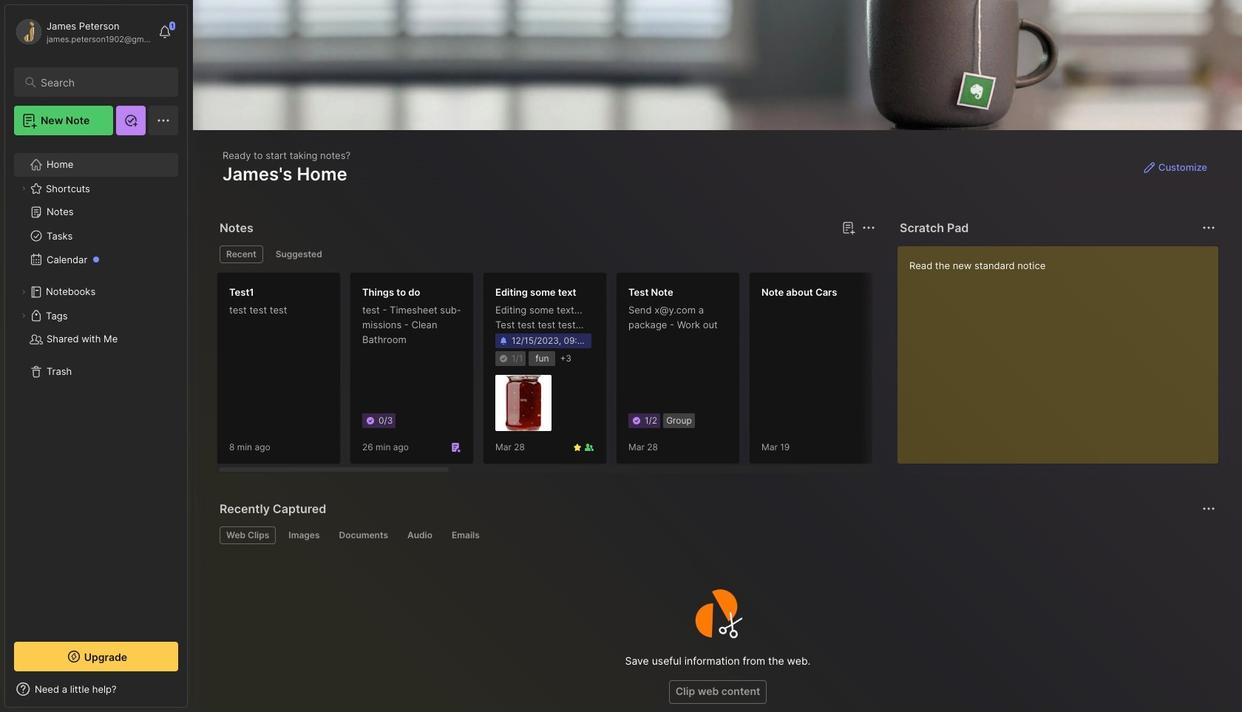 Task type: locate. For each thing, give the bounding box(es) containing it.
tree inside main element
[[5, 144, 187, 629]]

More actions field
[[859, 217, 880, 238], [1199, 217, 1220, 238], [1199, 499, 1220, 519]]

Account field
[[14, 17, 151, 47]]

2 more actions image from the top
[[1201, 500, 1218, 518]]

1 vertical spatial more actions image
[[1201, 500, 1218, 518]]

None search field
[[41, 73, 165, 91]]

tab list
[[220, 246, 874, 263], [220, 527, 1214, 544]]

0 vertical spatial more actions image
[[1201, 219, 1218, 237]]

WHAT'S NEW field
[[5, 678, 187, 701]]

none search field inside main element
[[41, 73, 165, 91]]

more actions image
[[860, 219, 878, 237]]

tab
[[220, 246, 263, 263], [269, 246, 329, 263], [220, 527, 276, 544], [282, 527, 327, 544], [333, 527, 395, 544], [401, 527, 439, 544], [445, 527, 487, 544]]

1 vertical spatial tab list
[[220, 527, 1214, 544]]

row group
[[217, 272, 1243, 473]]

tree
[[5, 144, 187, 629]]

click to collapse image
[[187, 685, 198, 703]]

0 vertical spatial tab list
[[220, 246, 874, 263]]

more actions image
[[1201, 219, 1218, 237], [1201, 500, 1218, 518]]



Task type: describe. For each thing, give the bounding box(es) containing it.
expand notebooks image
[[19, 288, 28, 297]]

1 more actions image from the top
[[1201, 219, 1218, 237]]

Search text field
[[41, 75, 165, 90]]

Start writing… text field
[[910, 246, 1218, 452]]

expand tags image
[[19, 311, 28, 320]]

2 tab list from the top
[[220, 527, 1214, 544]]

main element
[[0, 0, 192, 712]]

1 tab list from the top
[[220, 246, 874, 263]]

thumbnail image
[[496, 375, 552, 431]]



Task type: vqa. For each thing, say whether or not it's contained in the screenshot.
'tab list'
yes



